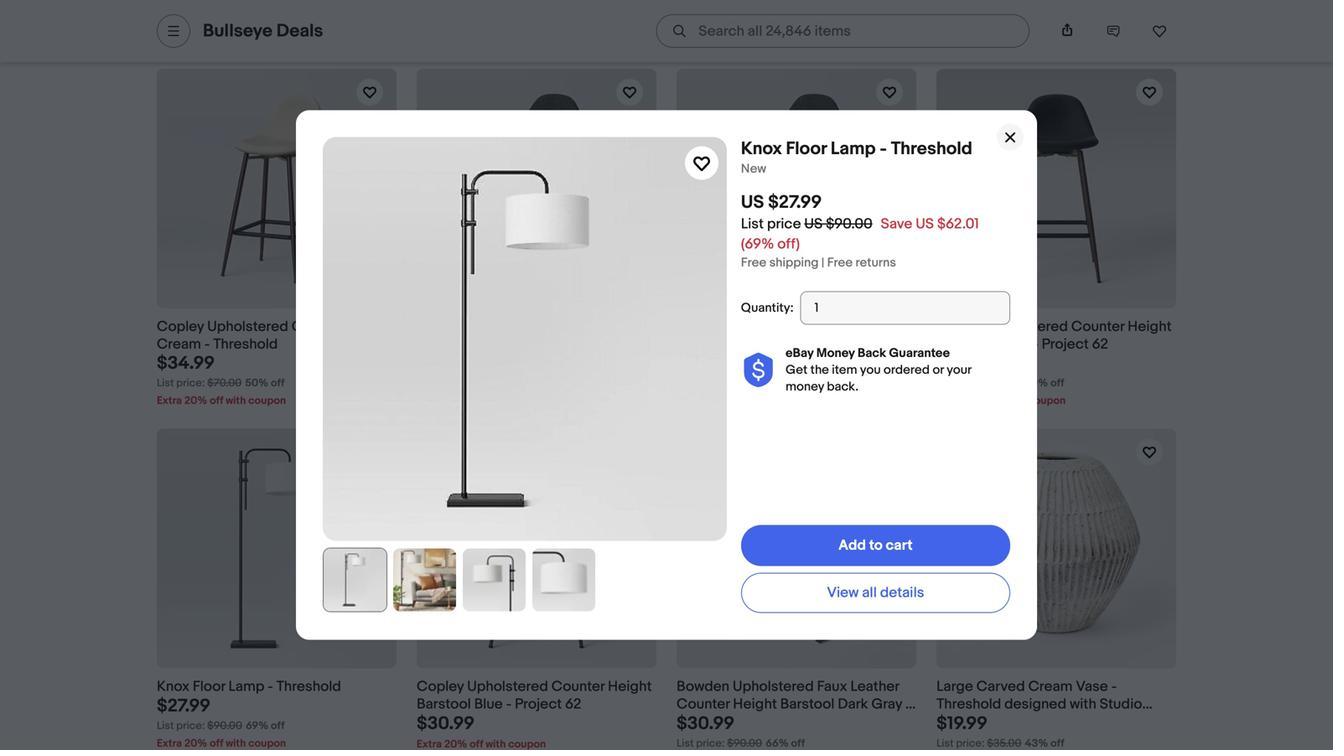 Task type: locate. For each thing, give the bounding box(es) containing it.
0 horizontal spatial $30.99
[[417, 713, 475, 735]]

us
[[741, 192, 765, 214], [805, 216, 823, 233], [916, 216, 935, 233]]

$90.00 for $30.99
[[728, 738, 763, 751]]

off inside $19.99 list price: $35.00 43% off
[[1051, 738, 1065, 751]]

carved
[[977, 679, 1026, 696]]

details
[[881, 585, 925, 602]]

1 horizontal spatial 62
[[1093, 336, 1109, 354]]

bowden
[[677, 679, 730, 696]]

off inside $30.99 list price: $90.00 66% off
[[792, 738, 805, 751]]

faux
[[818, 679, 848, 696]]

0 horizontal spatial copley upholstered counter stool dark gray - threshold : quick view image
[[417, 69, 657, 309]]

price: inside $37.99 list price: $70.00 46% off extra 20% off with coupon
[[697, 377, 725, 390]]

us $27.99
[[741, 192, 822, 214]]

cream inside large carved cream vase - threshold designed with studio mcgee
[[1029, 679, 1073, 696]]

1 vertical spatial project
[[515, 696, 562, 714]]

ordered
[[884, 363, 930, 378]]

cart
[[886, 537, 913, 555]]

counter for copley upholstered counter height barstool black - project 62 button
[[1072, 318, 1125, 336]]

3 stool from the left
[[868, 318, 902, 336]]

69%
[[246, 720, 269, 733]]

$90.00 for $27.99
[[207, 720, 242, 733]]

price: inside $19.99 list price: $35.00 43% off
[[957, 738, 985, 751]]

50% for threshold
[[245, 377, 269, 390]]

picture 1 of 4 image
[[324, 549, 387, 612]]

save us $62.01 (69% off)
[[741, 216, 980, 253]]

0 horizontal spatial lamp
[[229, 679, 265, 696]]

lamp
[[831, 138, 876, 160], [229, 679, 265, 696]]

$34.99
[[157, 353, 215, 375], [417, 353, 475, 375], [937, 353, 995, 375]]

free
[[741, 256, 767, 271], [828, 256, 853, 271]]

1 horizontal spatial copley upholstered counter stool dark gray - threshold : quick view image
[[677, 69, 917, 309]]

counter
[[292, 318, 345, 336], [552, 318, 605, 336], [812, 318, 865, 336], [1072, 318, 1125, 336], [552, 679, 605, 696], [677, 696, 730, 714]]

1 horizontal spatial copley upholstered counter stool dark gray - threshold button
[[677, 318, 917, 354]]

counter inside copley upholstered counter stool cream - threshold
[[292, 318, 345, 336]]

us down new
[[741, 192, 765, 214]]

height for copley upholstered counter height barstool blue - project 62
[[608, 679, 652, 696]]

62
[[1093, 336, 1109, 354], [565, 696, 582, 714]]

lamp inside knox floor lamp - threshold new
[[831, 138, 876, 160]]

1 horizontal spatial barstool
[[781, 696, 835, 714]]

picture 3 of 4 image
[[463, 549, 526, 612]]

copley inside copley upholstered counter stool cream - threshold
[[157, 318, 204, 336]]

0 horizontal spatial stool
[[348, 318, 382, 336]]

lamp inside knox floor lamp - threshold button
[[229, 679, 265, 696]]

dark for $37.99
[[677, 336, 707, 354]]

$30.99 inside $30.99 list price: $90.00 66% off
[[677, 713, 735, 735]]

$19.99 list price: $35.00 43% off
[[937, 713, 1065, 751]]

project inside "copley upholstered counter height barstool black - project 62"
[[1042, 336, 1090, 354]]

bullseye deals link
[[203, 20, 323, 42]]

list inside $37.99 list price: $70.00 46% off extra 20% off with coupon
[[677, 377, 694, 390]]

$30.99
[[417, 713, 475, 735], [677, 713, 735, 735]]

list inside $19.99 list price: $35.00 43% off
[[937, 738, 954, 751]]

price:
[[176, 377, 205, 390], [436, 377, 465, 390], [697, 377, 725, 390], [957, 377, 985, 390], [176, 720, 205, 733], [697, 738, 725, 751], [957, 738, 985, 751]]

project for blue
[[515, 696, 562, 714]]

1 horizontal spatial $90.00
[[728, 738, 763, 751]]

2 $34.99 list price: $70.00 50% off extra 20% off with coupon from the left
[[417, 353, 546, 408]]

62 inside "copley upholstered counter height barstool black - project 62"
[[1093, 336, 1109, 354]]

save this seller bullseye_deals image
[[1153, 23, 1168, 39]]

2 50% from the left
[[505, 377, 529, 390]]

counter inside copley upholstered counter height barstool blue - project 62
[[552, 679, 605, 696]]

quantity:
[[741, 301, 794, 316]]

1 horizontal spatial copley upholstered counter stool dark gray - threshold
[[677, 318, 902, 354]]

off
[[271, 377, 285, 390], [531, 377, 545, 390], [791, 377, 805, 390], [1051, 377, 1065, 390], [210, 395, 223, 408], [470, 395, 484, 408], [730, 395, 744, 408], [990, 395, 1004, 408], [271, 720, 285, 733], [792, 738, 805, 751], [1051, 738, 1065, 751], [210, 738, 223, 751]]

list inside $30.99 list price: $90.00 66% off
[[677, 738, 694, 751]]

copley upholstered counter stool dark gray - threshold button for $34.99
[[417, 318, 657, 354]]

1 horizontal spatial lamp
[[831, 138, 876, 160]]

large carved cream vase - threshold designed with studio mcgee : quick view image
[[937, 429, 1177, 669]]

vase
[[1077, 679, 1109, 696]]

1 vertical spatial $90.00
[[207, 720, 242, 733]]

gray for $37.99
[[711, 336, 741, 354]]

|
[[822, 256, 825, 271]]

$90.00 up returns
[[826, 216, 873, 233]]

0 vertical spatial 62
[[1093, 336, 1109, 354]]

0 horizontal spatial project
[[515, 696, 562, 714]]

2 horizontal spatial $90.00
[[826, 216, 873, 233]]

upholstered inside copley upholstered counter height barstool blue - project 62
[[467, 679, 549, 696]]

barstool for copley upholstered counter height barstool blue - project 62
[[417, 696, 471, 714]]

upholstered for copley upholstered counter stool cream - threshold : quick view image
[[207, 318, 289, 336]]

- inside knox floor lamp - threshold new
[[880, 138, 887, 160]]

copley upholstered counter stool cream - threshold : quick view image
[[157, 69, 397, 309]]

barstool inside copley upholstered counter height barstool blue - project 62
[[417, 696, 471, 714]]

0 horizontal spatial $34.99
[[157, 353, 215, 375]]

knox floor lamp - threshold : quick view image
[[157, 429, 397, 669]]

floor inside knox floor lamp - threshold new
[[786, 138, 827, 160]]

0 horizontal spatial copley upholstered counter stool dark gray - threshold
[[417, 318, 642, 354]]

0 horizontal spatial dark
[[417, 336, 447, 354]]

0 horizontal spatial 50%
[[245, 377, 269, 390]]

50%
[[245, 377, 269, 390], [505, 377, 529, 390], [1025, 377, 1049, 390]]

2 horizontal spatial barstool
[[937, 336, 991, 354]]

2 $30.99 from the left
[[677, 713, 735, 735]]

1 horizontal spatial $70.00
[[468, 377, 502, 390]]

project
[[1042, 336, 1090, 354], [515, 696, 562, 714]]

$90.00 left "66%"
[[728, 738, 763, 751]]

floor for knox floor lamp - threshold new
[[786, 138, 827, 160]]

1 horizontal spatial $27.99
[[769, 192, 822, 214]]

extra
[[157, 395, 182, 408], [417, 395, 442, 408], [677, 395, 702, 408], [937, 395, 962, 408], [157, 738, 182, 751]]

2 copley upholstered counter stool dark gray - threshold from the left
[[677, 318, 902, 354]]

copley inside copley upholstered counter height barstool blue - project 62
[[417, 679, 464, 696]]

coupon inside $27.99 list price: $90.00 69% off extra 20% off with coupon
[[248, 738, 286, 751]]

62 inside copley upholstered counter height barstool blue - project 62
[[565, 696, 582, 714]]

1 horizontal spatial 50%
[[505, 377, 529, 390]]

0 horizontal spatial 62
[[565, 696, 582, 714]]

all
[[863, 585, 877, 602]]

2 horizontal spatial height
[[1128, 318, 1172, 336]]

1 $34.99 from the left
[[157, 353, 215, 375]]

barstool inside bowden upholstered faux leather counter height barstool dark gray - threshold
[[781, 696, 835, 714]]

with
[[226, 395, 246, 408], [486, 395, 506, 408], [746, 395, 766, 408], [1006, 395, 1026, 408], [1070, 696, 1097, 714], [226, 738, 246, 751]]

mcgee
[[937, 714, 986, 731]]

1 copley upholstered counter stool dark gray - threshold from the left
[[417, 318, 642, 354]]

gray inside bowden upholstered faux leather counter height barstool dark gray - threshold
[[872, 696, 903, 714]]

0 vertical spatial lamp
[[831, 138, 876, 160]]

1 vertical spatial lamp
[[229, 679, 265, 696]]

2 horizontal spatial gray
[[872, 696, 903, 714]]

copley for copley upholstered counter height barstool black - project 62 : quick view image
[[937, 318, 984, 336]]

copley upholstered counter stool dark gray - threshold button
[[417, 318, 657, 354], [677, 318, 917, 354]]

1 horizontal spatial $34.99 list price: $70.00 50% off extra 20% off with coupon
[[417, 353, 546, 408]]

floor inside knox floor lamp - threshold button
[[193, 679, 225, 696]]

barstool up your
[[937, 336, 991, 354]]

1 stool from the left
[[348, 318, 382, 336]]

2 horizontal spatial $70.00
[[728, 377, 762, 390]]

1 vertical spatial 62
[[565, 696, 582, 714]]

2 horizontal spatial $34.99
[[937, 353, 995, 375]]

extra inside $37.99 list price: $70.00 46% off extra 20% off with coupon
[[677, 395, 702, 408]]

upholstered for bowden upholstered faux leather counter height barstool dark gray - threshold : quick view image
[[733, 679, 814, 696]]

project inside copley upholstered counter height barstool blue - project 62
[[515, 696, 562, 714]]

0 horizontal spatial us
[[741, 192, 765, 214]]

cream
[[157, 336, 201, 354], [1029, 679, 1073, 696]]

back.
[[827, 380, 859, 395]]

50% for -
[[505, 377, 529, 390]]

coupon
[[248, 395, 286, 408], [509, 395, 546, 408], [769, 395, 806, 408], [1029, 395, 1066, 408], [248, 738, 286, 751]]

upholstered inside copley upholstered counter stool cream - threshold
[[207, 318, 289, 336]]

1 horizontal spatial cream
[[1029, 679, 1073, 696]]

or
[[933, 363, 944, 378]]

$37.99
[[677, 353, 731, 375]]

us right the save
[[916, 216, 935, 233]]

1 horizontal spatial $34.99
[[417, 353, 475, 375]]

Quantity: number field
[[801, 292, 1011, 325]]

barstool up "66%"
[[781, 696, 835, 714]]

copley upholstered counter stool dark gray - threshold : quick view image for $37.99
[[677, 69, 917, 309]]

upholstered inside "copley upholstered counter height barstool black - project 62"
[[988, 318, 1069, 336]]

2 horizontal spatial us
[[916, 216, 935, 233]]

2 vertical spatial $90.00
[[728, 738, 763, 751]]

-
[[880, 138, 887, 160], [204, 336, 210, 354], [485, 336, 490, 354], [745, 336, 750, 354], [1034, 336, 1039, 354], [268, 679, 273, 696], [1112, 679, 1118, 696], [506, 696, 512, 714], [906, 696, 912, 714]]

$90.00 inside $27.99 list price: $90.00 69% off extra 20% off with coupon
[[207, 720, 242, 733]]

us right price
[[805, 216, 823, 233]]

0 vertical spatial floor
[[786, 138, 827, 160]]

you
[[861, 363, 881, 378]]

project up '50% off' at the bottom right of the page
[[1042, 336, 1090, 354]]

$90.00
[[826, 216, 873, 233], [207, 720, 242, 733], [728, 738, 763, 751]]

2 stool from the left
[[608, 318, 642, 336]]

2 $70.00 from the left
[[468, 377, 502, 390]]

copley upholstered counter height barstool black - project 62 : quick view image
[[937, 69, 1177, 309]]

price: inside $30.99 list price: $90.00 66% off
[[697, 738, 725, 751]]

1 copley upholstered counter stool dark gray - threshold button from the left
[[417, 318, 657, 354]]

0 horizontal spatial free
[[741, 256, 767, 271]]

1 vertical spatial $27.99
[[157, 696, 211, 718]]

2 $34.99 from the left
[[417, 353, 475, 375]]

knox floor lamp - threshold button
[[157, 679, 397, 697]]

0 horizontal spatial $34.99 list price: $70.00 50% off extra 20% off with coupon
[[157, 353, 286, 408]]

1 $70.00 from the left
[[207, 377, 242, 390]]

$70.00 inside $37.99 list price: $70.00 46% off extra 20% off with coupon
[[728, 377, 762, 390]]

blue
[[474, 696, 503, 714]]

barstool
[[937, 336, 991, 354], [417, 696, 471, 714], [781, 696, 835, 714]]

copley inside "copley upholstered counter height barstool black - project 62"
[[937, 318, 984, 336]]

dark
[[417, 336, 447, 354], [677, 336, 707, 354], [838, 696, 869, 714]]

save
[[881, 216, 913, 233]]

view all details link
[[741, 573, 1011, 614]]

height inside copley upholstered counter height barstool blue - project 62
[[608, 679, 652, 696]]

project for black
[[1042, 336, 1090, 354]]

20% inside $27.99 list price: $90.00 69% off extra 20% off with coupon
[[184, 738, 207, 751]]

height
[[1128, 318, 1172, 336], [608, 679, 652, 696], [733, 696, 778, 714]]

coupon inside $37.99 list price: $70.00 46% off extra 20% off with coupon
[[769, 395, 806, 408]]

height inside bowden upholstered faux leather counter height barstool dark gray - threshold
[[733, 696, 778, 714]]

1 vertical spatial cream
[[1029, 679, 1073, 696]]

add to cart button
[[741, 525, 1011, 567]]

barstool for copley upholstered counter height barstool black - project 62
[[937, 336, 991, 354]]

large carved cream vase - threshold designed with studio mcgee button
[[937, 679, 1177, 731]]

the
[[811, 363, 830, 378]]

threshold
[[891, 138, 973, 160], [213, 336, 278, 354], [493, 336, 558, 354], [753, 336, 818, 354], [277, 679, 341, 696], [937, 696, 1002, 714], [677, 714, 742, 731]]

0 horizontal spatial copley upholstered counter stool dark gray - threshold button
[[417, 318, 657, 354]]

$27.99
[[769, 192, 822, 214], [157, 696, 211, 718]]

$34.99 list price: $70.00 50% off extra 20% off with coupon
[[157, 353, 286, 408], [417, 353, 546, 408]]

2 horizontal spatial dark
[[838, 696, 869, 714]]

1 copley upholstered counter stool dark gray - threshold : quick view image from the left
[[417, 69, 657, 309]]

dark inside bowden upholstered faux leather counter height barstool dark gray - threshold
[[838, 696, 869, 714]]

project right blue
[[515, 696, 562, 714]]

62 for black
[[1093, 336, 1109, 354]]

0 horizontal spatial gray
[[451, 336, 481, 354]]

$90.00 inside knox floor lamp - threshold dialog
[[826, 216, 873, 233]]

counter inside "copley upholstered counter height barstool black - project 62"
[[1072, 318, 1125, 336]]

barstool inside "copley upholstered counter height barstool black - project 62"
[[937, 336, 991, 354]]

add
[[839, 537, 867, 555]]

0 horizontal spatial $90.00
[[207, 720, 242, 733]]

barstool left blue
[[417, 696, 471, 714]]

0 vertical spatial $90.00
[[826, 216, 873, 233]]

1 horizontal spatial dark
[[677, 336, 707, 354]]

2 horizontal spatial 50%
[[1025, 377, 1049, 390]]

62 for blue
[[565, 696, 582, 714]]

gray
[[451, 336, 481, 354], [711, 336, 741, 354], [872, 696, 903, 714]]

copley upholstered counter stool dark gray - threshold : quick view image
[[417, 69, 657, 309], [677, 69, 917, 309]]

stool inside copley upholstered counter stool cream - threshold
[[348, 318, 382, 336]]

0 vertical spatial project
[[1042, 336, 1090, 354]]

0 horizontal spatial knox
[[157, 679, 190, 696]]

1 horizontal spatial floor
[[786, 138, 827, 160]]

1 horizontal spatial height
[[733, 696, 778, 714]]

copley for copley upholstered counter stool cream - threshold : quick view image
[[157, 318, 204, 336]]

0 horizontal spatial $27.99
[[157, 696, 211, 718]]

0 horizontal spatial barstool
[[417, 696, 471, 714]]

1 horizontal spatial knox
[[741, 138, 782, 160]]

1 horizontal spatial free
[[828, 256, 853, 271]]

upholstered inside bowden upholstered faux leather counter height barstool dark gray - threshold
[[733, 679, 814, 696]]

bowden upholstered faux leather counter height barstool dark gray - threshold button
[[677, 679, 917, 731]]

$90.00 left 69%
[[207, 720, 242, 733]]

1 horizontal spatial project
[[1042, 336, 1090, 354]]

list inside knox floor lamp - threshold dialog
[[741, 216, 764, 233]]

$90.00 for list
[[826, 216, 873, 233]]

2 horizontal spatial stool
[[868, 318, 902, 336]]

free down (69% at top
[[741, 256, 767, 271]]

- inside copley upholstered counter stool cream - threshold
[[204, 336, 210, 354]]

new
[[741, 162, 767, 177]]

1 horizontal spatial stool
[[608, 318, 642, 336]]

3 $70.00 from the left
[[728, 377, 762, 390]]

0 horizontal spatial $70.00
[[207, 377, 242, 390]]

$70.00 for copley upholstered counter stool dark gray - threshold : quick view image for $37.99
[[728, 377, 762, 390]]

$34.99 list price: $70.00 50% off extra 20% off with coupon for -
[[417, 353, 546, 408]]

0 horizontal spatial floor
[[193, 679, 225, 696]]

add to cart
[[839, 537, 913, 555]]

0 horizontal spatial height
[[608, 679, 652, 696]]

1 horizontal spatial gray
[[711, 336, 741, 354]]

0 vertical spatial cream
[[157, 336, 201, 354]]

knox inside knox floor lamp - threshold new
[[741, 138, 782, 160]]

1 50% from the left
[[245, 377, 269, 390]]

knox inside knox floor lamp - threshold button
[[157, 679, 190, 696]]

height inside "copley upholstered counter height barstool black - project 62"
[[1128, 318, 1172, 336]]

43%
[[1026, 738, 1049, 751]]

leather
[[851, 679, 900, 696]]

price: inside $27.99 list price: $90.00 69% off extra 20% off with coupon
[[176, 720, 205, 733]]

$34.99 for cream
[[157, 353, 215, 375]]

0 vertical spatial $27.99
[[769, 192, 822, 214]]

copley upholstered counter stool dark gray - threshold
[[417, 318, 642, 354], [677, 318, 902, 354]]

height for copley upholstered counter height barstool black - project 62
[[1128, 318, 1172, 336]]

stool for copley upholstered counter stool dark gray - threshold : quick view image for $34.99
[[608, 318, 642, 336]]

list inside $27.99 list price: $90.00 69% off extra 20% off with coupon
[[157, 720, 174, 733]]

1 $34.99 list price: $70.00 50% off extra 20% off with coupon from the left
[[157, 353, 286, 408]]

free right |
[[828, 256, 853, 271]]

stool
[[348, 318, 382, 336], [608, 318, 642, 336], [868, 318, 902, 336]]

coupon for copley upholstered counter stool dark gray - threshold : quick view image for $34.99
[[509, 395, 546, 408]]

2 copley upholstered counter stool dark gray - threshold button from the left
[[677, 318, 917, 354]]

list
[[741, 216, 764, 233], [157, 377, 174, 390], [417, 377, 434, 390], [677, 377, 694, 390], [937, 377, 954, 390], [157, 720, 174, 733], [677, 738, 694, 751], [937, 738, 954, 751]]

1 vertical spatial knox
[[157, 679, 190, 696]]

1 horizontal spatial $30.99
[[677, 713, 735, 735]]

1 $30.99 from the left
[[417, 713, 475, 735]]

0 horizontal spatial cream
[[157, 336, 201, 354]]

$90.00 inside $30.99 list price: $90.00 66% off
[[728, 738, 763, 751]]

copley upholstered counter height barstool black - project 62 button
[[937, 318, 1177, 354]]

2 copley upholstered counter stool dark gray - threshold : quick view image from the left
[[677, 69, 917, 309]]

0 vertical spatial knox
[[741, 138, 782, 160]]

large
[[937, 679, 974, 696]]

1 vertical spatial floor
[[193, 679, 225, 696]]

copley
[[157, 318, 204, 336], [417, 318, 464, 336], [677, 318, 724, 336], [937, 318, 984, 336], [417, 679, 464, 696]]

knox
[[741, 138, 782, 160], [157, 679, 190, 696]]



Task type: describe. For each thing, give the bounding box(es) containing it.
knox for knox floor lamp - threshold new
[[741, 138, 782, 160]]

$30.99 list price: $90.00 66% off
[[677, 713, 805, 751]]

1 free from the left
[[741, 256, 767, 271]]

money
[[786, 380, 825, 395]]

off)
[[778, 236, 800, 253]]

counter for copley upholstered counter height barstool blue - project 62 'button'
[[552, 679, 605, 696]]

- inside large carved cream vase - threshold designed with studio mcgee
[[1112, 679, 1118, 696]]

threshold inside copley upholstered counter stool cream - threshold
[[213, 336, 278, 354]]

extra 20% off with coupon
[[937, 395, 1066, 408]]

coupon for knox floor lamp - threshold : quick view image
[[248, 738, 286, 751]]

$35.00
[[988, 738, 1022, 751]]

list price:
[[937, 377, 988, 390]]

money
[[817, 346, 855, 361]]

copley upholstered counter stool dark gray - threshold button for $37.99
[[677, 318, 917, 354]]

threshold inside knox floor lamp - threshold new
[[891, 138, 973, 160]]

us inside save us $62.01 (69% off)
[[916, 216, 935, 233]]

knox floor lamp - threshold dialog
[[0, 0, 1334, 751]]

knox for knox floor lamp - threshold
[[157, 679, 190, 696]]

designed
[[1005, 696, 1067, 714]]

picture 2 of 4 image
[[393, 549, 456, 612]]

view
[[827, 585, 859, 602]]

coupon for copley upholstered counter stool cream - threshold : quick view image
[[248, 395, 286, 408]]

copley upholstered counter height barstool black - project 62
[[937, 318, 1172, 354]]

gray for $34.99
[[451, 336, 481, 354]]

66%
[[766, 738, 789, 751]]

stool for copley upholstered counter stool dark gray - threshold : quick view image for $37.99
[[868, 318, 902, 336]]

extra inside $27.99 list price: $90.00 69% off extra 20% off with coupon
[[157, 738, 182, 751]]

ebay
[[786, 346, 814, 361]]

view all details
[[827, 585, 925, 602]]

deals
[[277, 20, 323, 42]]

copley upholstered counter height barstool blue - project 62 : quick view image
[[417, 429, 657, 669]]

counter for copley upholstered counter stool cream - threshold 'button'
[[292, 318, 345, 336]]

get
[[786, 363, 808, 378]]

$70.00 for copley upholstered counter stool cream - threshold : quick view image
[[207, 377, 242, 390]]

$34.99 list price: $70.00 50% off extra 20% off with coupon for threshold
[[157, 353, 286, 408]]

lamp for knox floor lamp - threshold new
[[831, 138, 876, 160]]

floor for knox floor lamp - threshold
[[193, 679, 225, 696]]

black
[[995, 336, 1030, 354]]

$27.99 list price: $90.00 69% off extra 20% off with coupon
[[157, 696, 286, 751]]

$19.99
[[937, 713, 988, 735]]

studio
[[1100, 696, 1143, 714]]

with inside $37.99 list price: $70.00 46% off extra 20% off with coupon
[[746, 395, 766, 408]]

$30.99 for $30.99 list price: $90.00 66% off
[[677, 713, 735, 735]]

threshold inside bowden upholstered faux leather counter height barstool dark gray - threshold
[[677, 714, 742, 731]]

copley upholstered counter stool dark gray - threshold for $37.99
[[677, 318, 902, 354]]

knox floor lamp - threshold
[[157, 679, 341, 696]]

upholstered for copley upholstered counter height barstool black - project 62 : quick view image
[[988, 318, 1069, 336]]

knox floor lamp - threshold link
[[741, 138, 973, 160]]

returns
[[856, 256, 897, 271]]

counter for 'copley upholstered counter stool dark gray - threshold' button associated with $37.99
[[812, 318, 865, 336]]

your
[[947, 363, 972, 378]]

- inside "copley upholstered counter height barstool black - project 62"
[[1034, 336, 1039, 354]]

(69%
[[741, 236, 775, 253]]

50% off
[[1025, 377, 1065, 390]]

price
[[767, 216, 802, 233]]

guarantee
[[890, 346, 951, 361]]

20% inside $37.99 list price: $70.00 46% off extra 20% off with coupon
[[705, 395, 728, 408]]

- inside bowden upholstered faux leather counter height barstool dark gray - threshold
[[906, 696, 912, 714]]

cream inside copley upholstered counter stool cream - threshold
[[157, 336, 201, 354]]

stool for copley upholstered counter stool cream - threshold : quick view image
[[348, 318, 382, 336]]

with inside $27.99 list price: $90.00 69% off extra 20% off with coupon
[[226, 738, 246, 751]]

picture 4 of 4 image
[[533, 549, 596, 612]]

copley upholstered counter stool cream - threshold button
[[157, 318, 397, 354]]

1 horizontal spatial us
[[805, 216, 823, 233]]

copley upholstered counter stool cream - threshold
[[157, 318, 382, 354]]

with inside large carved cream vase - threshold designed with studio mcgee
[[1070, 696, 1097, 714]]

ebay money back guarantee get the item you ordered or your money back.
[[786, 346, 972, 395]]

counter for 'copley upholstered counter stool dark gray - threshold' button corresponding to $34.99
[[552, 318, 605, 336]]

3 50% from the left
[[1025, 377, 1049, 390]]

3 $34.99 from the left
[[937, 353, 995, 375]]

copley upholstered counter stool dark gray - threshold for $34.99
[[417, 318, 642, 354]]

lamp for knox floor lamp - threshold
[[229, 679, 265, 696]]

large carved cream vase - threshold designed with studio mcgee
[[937, 679, 1143, 731]]

- inside copley upholstered counter height barstool blue - project 62
[[506, 696, 512, 714]]

shipping
[[770, 256, 819, 271]]

bullseye deals
[[203, 20, 323, 42]]

free shipping | free returns
[[741, 256, 897, 271]]

copley upholstered counter height barstool blue - project 62
[[417, 679, 652, 714]]

$27.99 inside knox floor lamp - threshold dialog
[[769, 192, 822, 214]]

2 free from the left
[[828, 256, 853, 271]]

bowden upholstered faux leather counter height barstool dark gray - threshold
[[677, 679, 912, 731]]

threshold inside large carved cream vase - threshold designed with studio mcgee
[[937, 696, 1002, 714]]

to
[[870, 537, 883, 555]]

copley upholstered counter stool dark gray - threshold : quick view image for $34.99
[[417, 69, 657, 309]]

dark for $34.99
[[417, 336, 447, 354]]

coupon for copley upholstered counter stool dark gray - threshold : quick view image for $37.99
[[769, 395, 806, 408]]

bullseye
[[203, 20, 273, 42]]

knox floor lamp - threshold new
[[741, 138, 973, 177]]

back
[[858, 346, 887, 361]]

counter inside bowden upholstered faux leather counter height barstool dark gray - threshold
[[677, 696, 730, 714]]

46%
[[765, 377, 789, 390]]

list price us $90.00
[[741, 216, 873, 233]]

$37.99 list price: $70.00 46% off extra 20% off with coupon
[[677, 353, 806, 408]]

$30.99 for $30.99
[[417, 713, 475, 735]]

item
[[832, 363, 858, 378]]

upholstered for the copley upholstered counter height barstool blue - project 62 : quick view image
[[467, 679, 549, 696]]

copley for the copley upholstered counter height barstool blue - project 62 : quick view image
[[417, 679, 464, 696]]

$27.99 inside $27.99 list price: $90.00 69% off extra 20% off with coupon
[[157, 696, 211, 718]]

$70.00 for copley upholstered counter stool dark gray - threshold : quick view image for $34.99
[[468, 377, 502, 390]]

$34.99 for dark
[[417, 353, 475, 375]]

copley upholstered counter height barstool blue - project 62 button
[[417, 679, 657, 714]]

bowden upholstered faux leather counter height barstool dark gray - threshold : quick view image
[[677, 429, 917, 669]]

$62.01
[[938, 216, 980, 233]]



Task type: vqa. For each thing, say whether or not it's contained in the screenshot.
2
no



